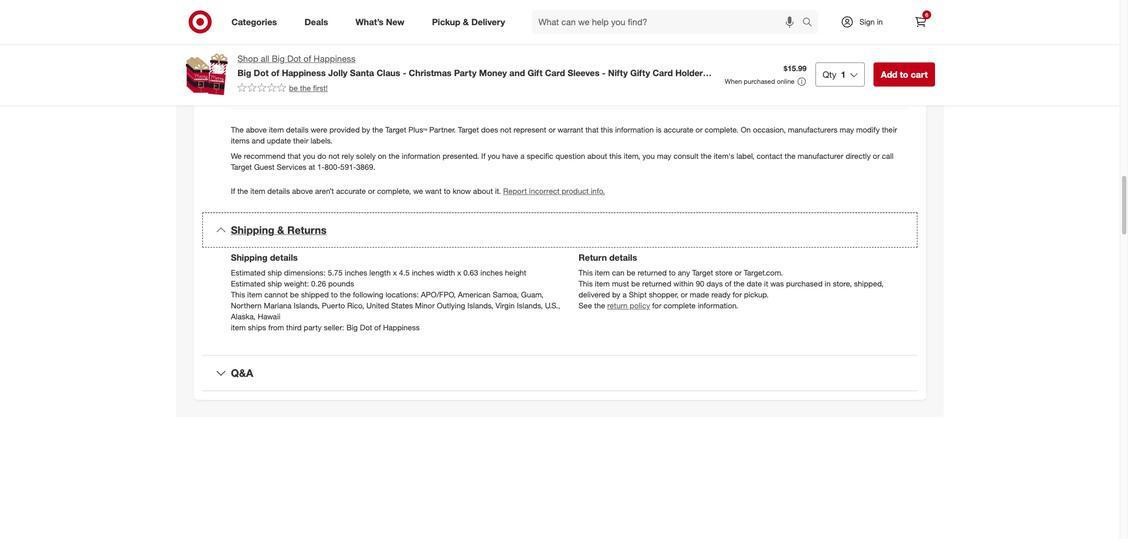 Task type: locate. For each thing, give the bounding box(es) containing it.
: down shop
[[253, 87, 255, 97]]

0 horizontal spatial above
[[246, 125, 267, 135]]

accurate down 591-
[[336, 187, 366, 196]]

1 vertical spatial this
[[609, 152, 622, 161]]

target left does
[[458, 125, 479, 135]]

contact
[[757, 152, 783, 161]]

were
[[311, 125, 327, 135]]

0 vertical spatial big
[[272, 53, 285, 64]]

1 vertical spatial purchased
[[786, 279, 823, 289]]

1 vertical spatial made
[[690, 290, 709, 300]]

first!
[[313, 83, 328, 93]]

90
[[696, 279, 704, 289]]

the
[[300, 83, 311, 93], [287, 87, 298, 97], [372, 125, 383, 135], [389, 152, 400, 161], [701, 152, 712, 161], [785, 152, 796, 161], [237, 187, 248, 196], [734, 279, 745, 289], [340, 290, 351, 300], [594, 301, 605, 311]]

0 horizontal spatial inches
[[345, 268, 367, 278]]

inches up pounds
[[345, 268, 367, 278]]

shipping inside dropdown button
[[231, 224, 274, 237]]

1 horizontal spatial a
[[623, 290, 627, 300]]

& inside dropdown button
[[277, 224, 284, 237]]

the left 'item's'
[[701, 152, 712, 161]]

1 horizontal spatial for
[[733, 290, 742, 300]]

1 horizontal spatial their
[[882, 125, 897, 135]]

if right the presented.
[[481, 152, 486, 161]]

or inside we recommend that you do not rely solely on the information presented. if you have a specific question about this item, you may consult the item's label, contact the manufacturer directly or call target guest services at 1-800-591-3869.
[[873, 152, 880, 161]]

in
[[877, 17, 883, 26], [279, 87, 285, 97], [825, 279, 831, 289]]

1 horizontal spatial inches
[[412, 268, 434, 278]]

their right modify at the right
[[882, 125, 897, 135]]

in right sign
[[877, 17, 883, 26]]

this down return
[[579, 268, 593, 278]]

return
[[579, 252, 607, 263]]

info.
[[591, 187, 605, 196]]

details up can
[[609, 252, 637, 263]]

0 vertical spatial above
[[246, 125, 267, 135]]

specific
[[527, 152, 553, 161]]

was
[[770, 279, 784, 289]]

be
[[289, 83, 298, 93], [627, 268, 636, 278], [631, 279, 640, 289], [290, 290, 299, 300]]

you right item,
[[643, 152, 655, 161]]

this right 'warrant' at the top
[[601, 125, 613, 135]]

big right seller:
[[346, 323, 358, 332]]

2 shipping from the top
[[231, 252, 268, 263]]

0 horizontal spatial for
[[652, 301, 661, 311]]

item
[[269, 125, 284, 135], [250, 187, 265, 196], [595, 268, 610, 278], [595, 279, 610, 289], [247, 290, 262, 300], [231, 323, 246, 332]]

may inside the above item details were provided by the target plus™ partner. target does not represent or warrant that this information is accurate or complete. on occasion, manufacturers may modify their items and update their labels.
[[840, 125, 854, 135]]

we
[[413, 187, 423, 196]]

details up update
[[286, 125, 309, 135]]

accurate right is
[[664, 125, 694, 135]]

0 vertical spatial about
[[587, 152, 607, 161]]

in left the store,
[[825, 279, 831, 289]]

1 vertical spatial &
[[277, 224, 284, 237]]

0 horizontal spatial x
[[393, 268, 397, 278]]

to right want
[[444, 187, 451, 196]]

made inside return details this item can be returned to any target store or target.com. this item must be returned within 90 days of the date it was purchased in store, shipped, delivered by a shipt shopper, or made ready for pickup. see the return policy for complete information.
[[690, 290, 709, 300]]

0 horizontal spatial &
[[277, 224, 284, 237]]

by up return
[[612, 290, 620, 300]]

0 vertical spatial not
[[500, 125, 511, 135]]

1 horizontal spatial big
[[346, 323, 358, 332]]

that up 'services'
[[288, 152, 301, 161]]

dot down the rico,
[[360, 323, 372, 332]]

policy
[[630, 301, 650, 311]]

about left it.
[[473, 187, 493, 196]]

puerto
[[322, 301, 345, 311]]

1 shipping from the top
[[231, 224, 274, 237]]

0 vertical spatial if
[[481, 152, 486, 161]]

we recommend that you do not rely solely on the information presented. if you have a specific question about this item, you may consult the item's label, contact the manufacturer directly or call target guest services at 1-800-591-3869.
[[231, 152, 894, 172]]

the right contact
[[785, 152, 796, 161]]

target up 90 on the right of page
[[692, 268, 713, 278]]

: left all
[[247, 54, 250, 63]]

ready
[[711, 290, 731, 300]]

shipping inside the "shipping details estimated ship dimensions: 5.75 inches length x 4.5 inches width x 0.63 inches height estimated ship weight: 0.26 pounds"
[[231, 252, 268, 263]]

of up be the first!
[[304, 53, 311, 64]]

3869.
[[356, 163, 375, 172]]

a right "have"
[[521, 152, 525, 161]]

1 horizontal spatial accurate
[[664, 125, 694, 135]]

information left is
[[615, 125, 654, 135]]

0 horizontal spatial about
[[473, 187, 493, 196]]

is
[[656, 125, 662, 135]]

2 horizontal spatial of
[[725, 279, 732, 289]]

target.com.
[[744, 268, 783, 278]]

the left date
[[734, 279, 745, 289]]

1 horizontal spatial made
[[690, 290, 709, 300]]

1 vertical spatial a
[[623, 290, 627, 300]]

this
[[579, 268, 593, 278], [579, 279, 593, 289], [231, 290, 245, 300]]

details
[[286, 125, 309, 135], [267, 187, 290, 196], [270, 252, 298, 263], [609, 252, 637, 263]]

2 horizontal spatial islands,
[[517, 301, 543, 311]]

0 vertical spatial ship
[[268, 268, 282, 278]]

or left the call
[[873, 152, 880, 161]]

their
[[882, 125, 897, 135], [293, 136, 308, 146]]

1 horizontal spatial purchased
[[786, 279, 823, 289]]

product
[[562, 187, 589, 196]]

not up 800-
[[328, 152, 340, 161]]

may left modify at the right
[[840, 125, 854, 135]]

ship
[[268, 268, 282, 278], [268, 279, 282, 289]]

of
[[304, 53, 311, 64], [725, 279, 732, 289], [374, 323, 381, 332]]

: for upc
[[247, 54, 250, 63]]

1 vertical spatial by
[[612, 290, 620, 300]]

item ships from third party seller: big dot of happiness
[[231, 323, 420, 332]]

virgin
[[496, 301, 515, 311]]

0 horizontal spatial their
[[293, 136, 308, 146]]

happiness down states
[[383, 323, 420, 332]]

1 you from the left
[[303, 152, 315, 161]]

shipping down shipping & returns
[[231, 252, 268, 263]]

or right the store
[[735, 268, 742, 278]]

image of big dot of happiness jolly santa claus - christmas party money and gift card sleeves - nifty gifty card holders - 8 ct image
[[185, 53, 229, 97]]

0 horizontal spatial made
[[257, 87, 277, 97]]

1 vertical spatial :
[[247, 54, 250, 63]]

0 vertical spatial &
[[463, 16, 469, 27]]

1 vertical spatial not
[[328, 152, 340, 161]]

purchased inside return details this item can be returned to any target store or target.com. this item must be returned within 90 days of the date it was purchased in store, shipped, delivered by a shipt shopper, or made ready for pickup. see the return policy for complete information.
[[786, 279, 823, 289]]

the up on
[[372, 125, 383, 135]]

for right the 'ready'
[[733, 290, 742, 300]]

1 horizontal spatial in
[[825, 279, 831, 289]]

0 horizontal spatial accurate
[[336, 187, 366, 196]]

this item cannot be shipped to the following locations:
[[231, 290, 419, 300]]

that inside we recommend that you do not rely solely on the information presented. if you have a specific question about this item, you may consult the item's label, contact the manufacturer directly or call target guest services at 1-800-591-3869.
[[288, 152, 301, 161]]

shipping for shipping & returns
[[231, 224, 274, 237]]

the left usa
[[287, 87, 298, 97]]

3 islands, from the left
[[517, 301, 543, 311]]

of inside return details this item can be returned to any target store or target.com. this item must be returned within 90 days of the date it was purchased in store, shipped, delivered by a shipt shopper, or made ready for pickup. see the return policy for complete information.
[[725, 279, 732, 289]]

dot right all
[[287, 53, 301, 64]]

0 vertical spatial purchased
[[744, 77, 775, 86]]

big
[[272, 53, 285, 64], [346, 323, 358, 332]]

must
[[612, 279, 629, 289]]

0 vertical spatial shipping
[[231, 224, 274, 237]]

what's new
[[356, 16, 405, 27]]

6 link
[[909, 10, 933, 34]]

call
[[882, 152, 894, 161]]

0 vertical spatial dot
[[287, 53, 301, 64]]

1 horizontal spatial &
[[463, 16, 469, 27]]

report incorrect product info. button
[[503, 186, 605, 197]]

in left usa
[[279, 87, 285, 97]]

0 horizontal spatial a
[[521, 152, 525, 161]]

sign in link
[[831, 10, 900, 34]]

details inside the "shipping details estimated ship dimensions: 5.75 inches length x 4.5 inches width x 0.63 inches height estimated ship weight: 0.26 pounds"
[[270, 252, 298, 263]]

above left aren't
[[292, 187, 313, 196]]

accurate
[[664, 125, 694, 135], [336, 187, 366, 196]]

0 vertical spatial for
[[733, 290, 742, 300]]

guam,
[[521, 290, 544, 300]]

this up northern
[[231, 290, 245, 300]]

not right does
[[500, 125, 511, 135]]

aren't
[[315, 187, 334, 196]]

returned
[[638, 268, 667, 278], [642, 279, 671, 289]]

hawaii
[[258, 312, 280, 322]]

by
[[362, 125, 370, 135], [612, 290, 620, 300]]

0 horizontal spatial may
[[657, 152, 672, 161]]

minor
[[415, 301, 435, 311]]

to inside return details this item can be returned to any target store or target.com. this item must be returned within 90 days of the date it was purchased in store, shipped, delivered by a shipt shopper, or made ready for pickup. see the return policy for complete information.
[[669, 268, 676, 278]]

0 horizontal spatial that
[[288, 152, 301, 161]]

1 vertical spatial ship
[[268, 279, 282, 289]]

purchased right was
[[786, 279, 823, 289]]

1 horizontal spatial may
[[840, 125, 854, 135]]

made down 90 on the right of page
[[690, 290, 709, 300]]

the
[[231, 125, 244, 135]]

by right provided
[[362, 125, 370, 135]]

1 horizontal spatial that
[[585, 125, 599, 135]]

if inside we recommend that you do not rely solely on the information presented. if you have a specific question about this item, you may consult the item's label, contact the manufacturer directly or call target guest services at 1-800-591-3869.
[[481, 152, 486, 161]]

1 vertical spatial of
[[725, 279, 732, 289]]

see
[[579, 301, 592, 311]]

0 horizontal spatial islands,
[[294, 301, 320, 311]]

you up at
[[303, 152, 315, 161]]

that
[[585, 125, 599, 135], [288, 152, 301, 161]]

:
[[249, 21, 251, 30], [247, 54, 250, 63], [253, 87, 255, 97]]

width
[[436, 268, 455, 278]]

or left complete,
[[368, 187, 375, 196]]

1 vertical spatial estimated
[[231, 279, 265, 289]]

591-
[[340, 163, 356, 172]]

1 vertical spatial this
[[579, 279, 593, 289]]

1 horizontal spatial if
[[481, 152, 486, 161]]

information
[[615, 125, 654, 135], [402, 152, 441, 161]]

1 horizontal spatial x
[[457, 268, 461, 278]]

item down alaska,
[[231, 323, 246, 332]]

information inside the above item details were provided by the target plus™ partner. target does not represent or warrant that this information is accurate or complete. on occasion, manufacturers may modify their items and update their labels.
[[615, 125, 654, 135]]

0 vertical spatial may
[[840, 125, 854, 135]]

plus™
[[408, 125, 427, 135]]

if the item details above aren't accurate or complete, we want to know about it. report incorrect product info.
[[231, 187, 605, 196]]

shipping left returns
[[231, 224, 274, 237]]

for down shopper,
[[652, 301, 661, 311]]

pickup.
[[744, 290, 769, 300]]

0 horizontal spatial not
[[328, 152, 340, 161]]

complete
[[664, 301, 696, 311]]

this left item,
[[609, 152, 622, 161]]

do
[[317, 152, 326, 161]]

0 vertical spatial :
[[249, 21, 251, 30]]

3 inches from the left
[[480, 268, 503, 278]]

2 horizontal spatial you
[[643, 152, 655, 161]]

0 vertical spatial a
[[521, 152, 525, 161]]

x
[[393, 268, 397, 278], [457, 268, 461, 278]]

: left 84757791
[[249, 21, 251, 30]]

x left 4.5
[[393, 268, 397, 278]]

& for shipping
[[277, 224, 284, 237]]

categories
[[231, 16, 277, 27]]

delivered
[[579, 290, 610, 300]]

& left returns
[[277, 224, 284, 237]]

0 vertical spatial information
[[615, 125, 654, 135]]

2 vertical spatial this
[[231, 290, 245, 300]]

upc : 194373108255
[[231, 54, 303, 63]]

2 vertical spatial :
[[253, 87, 255, 97]]

about
[[587, 152, 607, 161], [473, 187, 493, 196]]

2 you from the left
[[488, 152, 500, 161]]

1 horizontal spatial islands,
[[467, 301, 493, 311]]

& right pickup
[[463, 16, 469, 27]]

0 horizontal spatial by
[[362, 125, 370, 135]]

to inside button
[[900, 69, 908, 80]]

by inside return details this item can be returned to any target store or target.com. this item must be returned within 90 days of the date it was purchased in store, shipped, delivered by a shipt shopper, or made ready for pickup. see the return policy for complete information.
[[612, 290, 620, 300]]

0 vertical spatial this
[[601, 125, 613, 135]]

want
[[425, 187, 442, 196]]

inches right 4.5
[[412, 268, 434, 278]]

item up update
[[269, 125, 284, 135]]

1 vertical spatial above
[[292, 187, 313, 196]]

2 estimated from the top
[[231, 279, 265, 289]]

represent
[[514, 125, 546, 135]]

2 vertical spatial in
[[825, 279, 831, 289]]

1 vertical spatial for
[[652, 301, 661, 311]]

details down 'services'
[[267, 187, 290, 196]]

1 vertical spatial may
[[657, 152, 672, 161]]

sign in
[[860, 17, 883, 26]]

their left labels.
[[293, 136, 308, 146]]

services
[[277, 163, 307, 172]]

made right origin
[[257, 87, 277, 97]]

islands, down american
[[467, 301, 493, 311]]

third
[[286, 323, 302, 332]]

: for tcin
[[249, 21, 251, 30]]

about right 'question'
[[587, 152, 607, 161]]

1 vertical spatial if
[[231, 187, 235, 196]]

0 vertical spatial returned
[[638, 268, 667, 278]]

1 horizontal spatial information
[[615, 125, 654, 135]]

happiness up first!
[[314, 53, 356, 64]]

pickup & delivery
[[432, 16, 505, 27]]

the left first!
[[300, 83, 311, 93]]

the inside the above item details were provided by the target plus™ partner. target does not represent or warrant that this information is accurate or complete. on occasion, manufacturers may modify their items and update their labels.
[[372, 125, 383, 135]]

details up dimensions:
[[270, 252, 298, 263]]

1 horizontal spatial happiness
[[383, 323, 420, 332]]

0 horizontal spatial you
[[303, 152, 315, 161]]

purchased right when
[[744, 77, 775, 86]]

inches right 0.63
[[480, 268, 503, 278]]

if
[[481, 152, 486, 161], [231, 187, 235, 196]]

1 vertical spatial shipping
[[231, 252, 268, 263]]

above up and
[[246, 125, 267, 135]]

islands, down shipped
[[294, 301, 320, 311]]

big right all
[[272, 53, 285, 64]]

sign
[[860, 17, 875, 26]]

item down guest
[[250, 187, 265, 196]]

5.75
[[328, 268, 343, 278]]

0 horizontal spatial dot
[[287, 53, 301, 64]]

information down plus™
[[402, 152, 441, 161]]

labels.
[[311, 136, 333, 146]]

1 vertical spatial dot
[[360, 323, 372, 332]]

a inside return details this item can be returned to any target store or target.com. this item must be returned within 90 days of the date it was purchased in store, shipped, delivered by a shipt shopper, or made ready for pickup. see the return policy for complete information.
[[623, 290, 627, 300]]

0 vertical spatial happiness
[[314, 53, 356, 64]]

1 estimated from the top
[[231, 268, 265, 278]]

0 horizontal spatial of
[[304, 53, 311, 64]]

0 horizontal spatial if
[[231, 187, 235, 196]]

a up return policy "link"
[[623, 290, 627, 300]]

6
[[925, 12, 928, 18]]

target down we
[[231, 163, 252, 172]]

0 vertical spatial estimated
[[231, 268, 265, 278]]

to right add
[[900, 69, 908, 80]]

0 vertical spatial their
[[882, 125, 897, 135]]

upc
[[231, 54, 247, 63]]

x left 0.63
[[457, 268, 461, 278]]

& for pickup
[[463, 16, 469, 27]]

1 vertical spatial that
[[288, 152, 301, 161]]

locations:
[[386, 290, 419, 300]]

when
[[725, 77, 742, 86]]

of down united
[[374, 323, 381, 332]]

0 vertical spatial by
[[362, 125, 370, 135]]

may left consult
[[657, 152, 672, 161]]

to left any
[[669, 268, 676, 278]]

you left "have"
[[488, 152, 500, 161]]

2 vertical spatial of
[[374, 323, 381, 332]]

1 vertical spatial information
[[402, 152, 441, 161]]

1 vertical spatial accurate
[[336, 187, 366, 196]]

1 horizontal spatial not
[[500, 125, 511, 135]]

islands, down guam,
[[517, 301, 543, 311]]

if down we
[[231, 187, 235, 196]]

1 vertical spatial happiness
[[383, 323, 420, 332]]

to
[[900, 69, 908, 80], [444, 187, 451, 196], [669, 268, 676, 278], [331, 290, 338, 300]]

1 horizontal spatial by
[[612, 290, 620, 300]]

1 vertical spatial their
[[293, 136, 308, 146]]

0 horizontal spatial purchased
[[744, 77, 775, 86]]

this up delivered
[[579, 279, 593, 289]]

or down within at the right
[[681, 290, 688, 300]]

0 horizontal spatial information
[[402, 152, 441, 161]]

that right 'warrant' at the top
[[585, 125, 599, 135]]

alaska,
[[231, 312, 256, 322]]

of down the store
[[725, 279, 732, 289]]

made
[[257, 87, 277, 97], [690, 290, 709, 300]]

report
[[503, 187, 527, 196]]

4.5
[[399, 268, 410, 278]]

0 vertical spatial in
[[877, 17, 883, 26]]



Task type: describe. For each thing, give the bounding box(es) containing it.
not inside we recommend that you do not rely solely on the information presented. if you have a specific question about this item, you may consult the item's label, contact the manufacturer directly or call target guest services at 1-800-591-3869.
[[328, 152, 340, 161]]

at
[[309, 163, 315, 172]]

days
[[707, 279, 723, 289]]

800-
[[325, 163, 340, 172]]

incorrect
[[529, 187, 560, 196]]

what's
[[356, 16, 384, 27]]

provided
[[330, 125, 360, 135]]

or left 'warrant' at the top
[[549, 125, 556, 135]]

directly
[[846, 152, 871, 161]]

1-
[[317, 163, 325, 172]]

shipped
[[301, 290, 329, 300]]

returns
[[287, 224, 327, 237]]

length
[[369, 268, 391, 278]]

following
[[353, 290, 383, 300]]

on
[[378, 152, 387, 161]]

84757791
[[253, 21, 287, 30]]

or left complete.
[[696, 125, 703, 135]]

within
[[674, 279, 694, 289]]

update
[[267, 136, 291, 146]]

a inside we recommend that you do not rely solely on the information presented. if you have a specific question about this item, you may consult the item's label, contact the manufacturer directly or call target guest services at 1-800-591-3869.
[[521, 152, 525, 161]]

this inside we recommend that you do not rely solely on the information presented. if you have a specific question about this item, you may consult the item's label, contact the manufacturer directly or call target guest services at 1-800-591-3869.
[[609, 152, 622, 161]]

item up delivered
[[595, 279, 610, 289]]

complete.
[[705, 125, 739, 135]]

2 x from the left
[[457, 268, 461, 278]]

accurate inside the above item details were provided by the target plus™ partner. target does not represent or warrant that this information is accurate or complete. on occasion, manufacturers may modify their items and update their labels.
[[664, 125, 694, 135]]

pounds
[[328, 279, 354, 289]]

2 islands, from the left
[[467, 301, 493, 311]]

partner.
[[429, 125, 456, 135]]

that inside the above item details were provided by the target plus™ partner. target does not represent or warrant that this information is accurate or complete. on occasion, manufacturers may modify their items and update their labels.
[[585, 125, 599, 135]]

information inside we recommend that you do not rely solely on the information presented. if you have a specific question about this item, you may consult the item's label, contact the manufacturer directly or call target guest services at 1-800-591-3869.
[[402, 152, 441, 161]]

have
[[502, 152, 518, 161]]

samoa,
[[493, 290, 519, 300]]

0.63
[[463, 268, 478, 278]]

states
[[391, 301, 413, 311]]

q&a
[[231, 367, 253, 380]]

shipping for shipping details estimated ship dimensions: 5.75 inches length x 4.5 inches width x 0.63 inches height estimated ship weight: 0.26 pounds
[[231, 252, 268, 263]]

0 vertical spatial this
[[579, 268, 593, 278]]

we
[[231, 152, 242, 161]]

item up northern
[[247, 290, 262, 300]]

this inside the above item details were provided by the target plus™ partner. target does not represent or warrant that this information is accurate or complete. on occasion, manufacturers may modify their items and update their labels.
[[601, 125, 613, 135]]

the right on
[[389, 152, 400, 161]]

1 ship from the top
[[268, 268, 282, 278]]

store,
[[833, 279, 852, 289]]

weight:
[[284, 279, 309, 289]]

may inside we recommend that you do not rely solely on the information presented. if you have a specific question about this item, you may consult the item's label, contact the manufacturer directly or call target guest services at 1-800-591-3869.
[[657, 152, 672, 161]]

0 vertical spatial of
[[304, 53, 311, 64]]

question
[[556, 152, 585, 161]]

all
[[261, 53, 269, 64]]

details inside the above item details were provided by the target plus™ partner. target does not represent or warrant that this information is accurate or complete. on occasion, manufacturers may modify their items and update their labels.
[[286, 125, 309, 135]]

: for origin
[[253, 87, 255, 97]]

cart
[[911, 69, 928, 80]]

manufacturers
[[788, 125, 838, 135]]

1 islands, from the left
[[294, 301, 320, 311]]

details inside return details this item can be returned to any target store or target.com. this item must be returned within 90 days of the date it was purchased in store, shipped, delivered by a shipt shopper, or made ready for pickup. see the return policy for complete information.
[[609, 252, 637, 263]]

shopper,
[[649, 290, 679, 300]]

qty 1
[[823, 69, 846, 80]]

1 vertical spatial big
[[346, 323, 358, 332]]

194373108255
[[252, 54, 303, 63]]

the down delivered
[[594, 301, 605, 311]]

the down we
[[237, 187, 248, 196]]

it.
[[495, 187, 501, 196]]

mariana
[[264, 301, 292, 311]]

q&a button
[[202, 356, 918, 391]]

shipped,
[[854, 279, 884, 289]]

the above item details were provided by the target plus™ partner. target does not represent or warrant that this information is accurate or complete. on occasion, manufacturers may modify their items and update their labels.
[[231, 125, 897, 146]]

to up 'puerto'
[[331, 290, 338, 300]]

united
[[366, 301, 389, 311]]

return policy link
[[607, 301, 650, 311]]

1 vertical spatial returned
[[642, 279, 671, 289]]

be up the shipt at the bottom
[[631, 279, 640, 289]]

apo/fpo,
[[421, 290, 456, 300]]

delivery
[[471, 16, 505, 27]]

new
[[386, 16, 405, 27]]

What can we help you find? suggestions appear below search field
[[532, 10, 805, 34]]

northern
[[231, 301, 262, 311]]

guest
[[254, 163, 275, 172]]

about inside we recommend that you do not rely solely on the information presented. if you have a specific question about this item, you may consult the item's label, contact the manufacturer directly or call target guest services at 1-800-591-3869.
[[587, 152, 607, 161]]

date
[[747, 279, 762, 289]]

on
[[741, 125, 751, 135]]

return details this item can be returned to any target store or target.com. this item must be returned within 90 days of the date it was purchased in store, shipped, delivered by a shipt shopper, or made ready for pickup. see the return policy for complete information.
[[579, 252, 884, 311]]

0 horizontal spatial in
[[279, 87, 285, 97]]

by inside the above item details were provided by the target plus™ partner. target does not represent or warrant that this information is accurate or complete. on occasion, manufacturers may modify their items and update their labels.
[[362, 125, 370, 135]]

1 horizontal spatial of
[[374, 323, 381, 332]]

does
[[481, 125, 498, 135]]

be the first! link
[[237, 83, 328, 94]]

label,
[[737, 152, 755, 161]]

can
[[612, 268, 625, 278]]

american
[[458, 290, 491, 300]]

return
[[607, 301, 628, 311]]

tcin : 84757791
[[231, 21, 287, 30]]

in inside return details this item can be returned to any target store or target.com. this item must be returned within 90 days of the date it was purchased in store, shipped, delivered by a shipt shopper, or made ready for pickup. see the return policy for complete information.
[[825, 279, 831, 289]]

tcin
[[231, 21, 249, 30]]

when purchased online
[[725, 77, 795, 86]]

qty
[[823, 69, 837, 80]]

1 horizontal spatial above
[[292, 187, 313, 196]]

target left plus™
[[385, 125, 406, 135]]

shipping & returns button
[[202, 213, 918, 248]]

1 x from the left
[[393, 268, 397, 278]]

shipping details estimated ship dimensions: 5.75 inches length x 4.5 inches width x 0.63 inches height estimated ship weight: 0.26 pounds
[[231, 252, 526, 289]]

outlying
[[437, 301, 465, 311]]

be left usa
[[289, 83, 298, 93]]

1 horizontal spatial dot
[[360, 323, 372, 332]]

presented.
[[443, 152, 479, 161]]

target inside we recommend that you do not rely solely on the information presented. if you have a specific question about this item, you may consult the item's label, contact the manufacturer directly or call target guest services at 1-800-591-3869.
[[231, 163, 252, 172]]

above inside the above item details were provided by the target plus™ partner. target does not represent or warrant that this information is accurate or complete. on occasion, manufacturers may modify their items and update their labels.
[[246, 125, 267, 135]]

shipt
[[629, 290, 647, 300]]

target inside return details this item can be returned to any target store or target.com. this item must be returned within 90 days of the date it was purchased in store, shipped, delivered by a shipt shopper, or made ready for pickup. see the return policy for complete information.
[[692, 268, 713, 278]]

2 inches from the left
[[412, 268, 434, 278]]

party
[[304, 323, 322, 332]]

item left can
[[595, 268, 610, 278]]

1 inches from the left
[[345, 268, 367, 278]]

height
[[505, 268, 526, 278]]

0 vertical spatial made
[[257, 87, 277, 97]]

item inside the above item details were provided by the target plus™ partner. target does not represent or warrant that this information is accurate or complete. on occasion, manufacturers may modify their items and update their labels.
[[269, 125, 284, 135]]

1 vertical spatial about
[[473, 187, 493, 196]]

seller:
[[324, 323, 344, 332]]

be down weight:
[[290, 290, 299, 300]]

2 horizontal spatial in
[[877, 17, 883, 26]]

be right can
[[627, 268, 636, 278]]

pickup & delivery link
[[423, 10, 519, 34]]

2 ship from the top
[[268, 279, 282, 289]]

online
[[777, 77, 795, 86]]

not inside the above item details were provided by the target plus™ partner. target does not represent or warrant that this information is accurate or complete. on occasion, manufacturers may modify their items and update their labels.
[[500, 125, 511, 135]]

rely
[[342, 152, 354, 161]]

from
[[268, 323, 284, 332]]

solely
[[356, 152, 376, 161]]

manufacturer
[[798, 152, 844, 161]]

3 you from the left
[[643, 152, 655, 161]]

the down pounds
[[340, 290, 351, 300]]

u.s.,
[[545, 301, 560, 311]]

and
[[252, 136, 265, 146]]



Task type: vqa. For each thing, say whether or not it's contained in the screenshot.
2nd Islands, from right
yes



